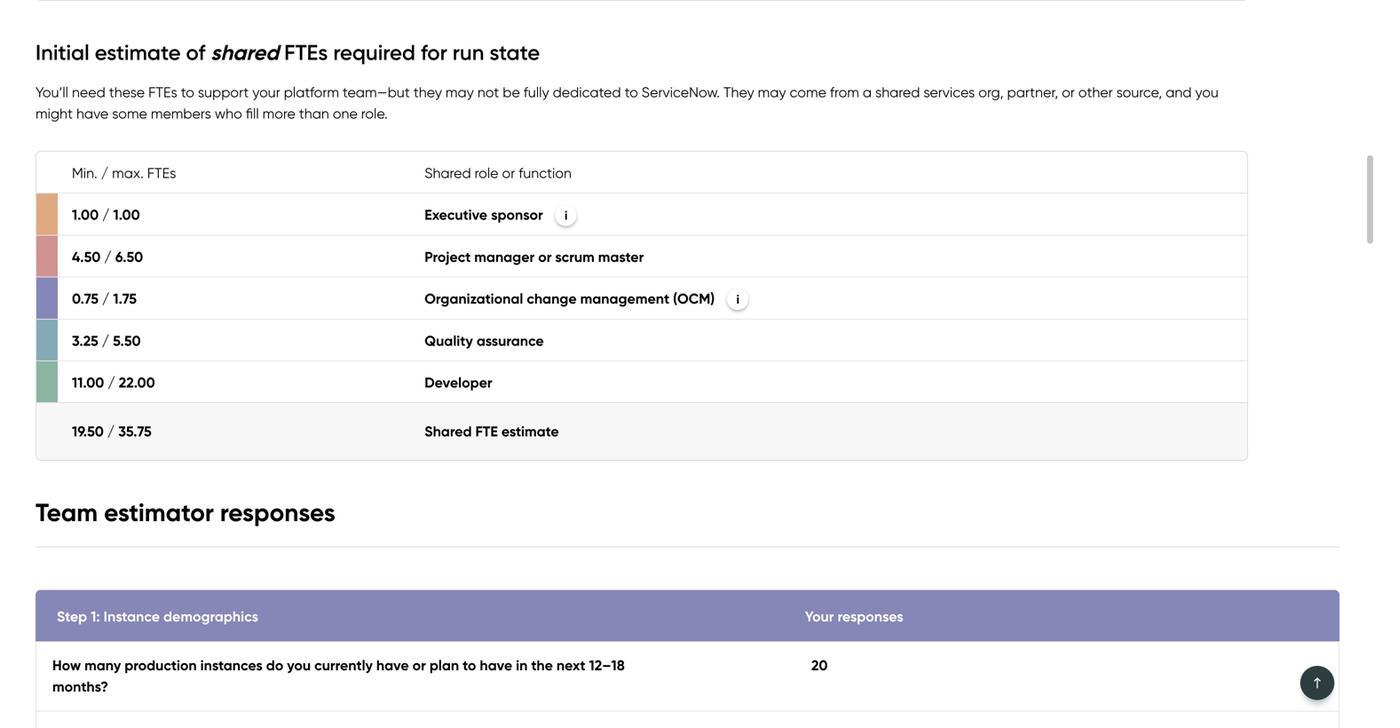 Task type: locate. For each thing, give the bounding box(es) containing it.
1 horizontal spatial a
[[1335, 333, 1344, 350]]

1 horizontal spatial platform
[[1026, 194, 1193, 247]]

0 vertical spatial a
[[863, 84, 872, 101]]

0 vertical spatial need
[[72, 84, 105, 101]]

team
[[1204, 194, 1310, 247], [894, 418, 930, 435], [36, 497, 98, 528]]

i for executive sponsor
[[565, 208, 568, 223]]

0 horizontal spatial i
[[565, 208, 568, 223]]

0 vertical spatial team
[[965, 333, 999, 350]]

do
[[266, 657, 283, 674]]

or inside how many production instances do you currently have or plan to have in the next 12–18 months?
[[413, 657, 426, 674]]

1 horizontal spatial team
[[1336, 418, 1371, 435]]

how
[[52, 657, 81, 674]]

servicenow.
[[642, 84, 720, 101]]

team right build
[[1336, 418, 1371, 435]]

your left 'servicenow®'
[[783, 333, 811, 350]]

0 horizontal spatial platform
[[284, 84, 339, 101]]

shared role or function
[[425, 164, 572, 182]]

1 vertical spatial ftes
[[148, 84, 177, 101]]

a right from
[[863, 84, 872, 101]]

/ up 4.50 / 6.50
[[102, 206, 110, 223]]

initial estimate of shared ftes required for run state
[[36, 39, 540, 66]]

servicenow®
[[815, 333, 903, 350]]

leading practices
[[156, 74, 272, 91]]

get started
[[36, 74, 112, 91]]

and inside events and webinars link
[[546, 74, 572, 91]]

your
[[252, 84, 280, 101], [1305, 418, 1333, 435]]

ftes
[[284, 39, 328, 65], [148, 84, 177, 101], [147, 164, 176, 182]]

you right "people"
[[1188, 418, 1212, 435]]

3.25
[[72, 332, 98, 349]]

who
[[215, 105, 242, 122]]

servicenow platform team estimator
[[783, 194, 1310, 303]]

or right role
[[502, 164, 515, 182]]

estimator inside the servicenow platform team estimator
[[783, 250, 970, 303]]

a right as
[[1335, 333, 1344, 350]]

ftes for max.
[[147, 164, 176, 182]]

developer
[[425, 374, 492, 391]]

1 horizontal spatial may
[[758, 84, 786, 101]]

get support
[[778, 74, 859, 91]]

1 horizontal spatial your
[[1305, 418, 1333, 435]]

services
[[681, 74, 735, 91]]

project manager or scrum master
[[425, 248, 644, 266]]

0 vertical spatial ftes
[[284, 39, 328, 65]]

ftes inside you'll need these ftes to support your platform team—but they may not be fully dedicated to servicenow. they may come from a shared services org, partner, or other source, and you might have some members who fill more than one role.
[[148, 84, 177, 101]]

1 vertical spatial servicenow
[[783, 194, 1015, 247]]

team inside your servicenow® platform team establishes, maintains, and extends servicenow as a strat
[[965, 333, 999, 350]]

management
[[580, 290, 670, 307]]

0 horizontal spatial responses
[[220, 497, 335, 528]]

/ for 3.25
[[102, 332, 109, 349]]

estimator up 'servicenow®'
[[783, 250, 970, 303]]

0 horizontal spatial the
[[531, 657, 553, 674]]

0 vertical spatial platform
[[284, 84, 339, 101]]

2 horizontal spatial have
[[480, 657, 512, 674]]

production
[[125, 657, 197, 674]]

1 vertical spatial shared
[[875, 84, 920, 101]]

11.00 / 22.00
[[72, 374, 155, 391]]

ftes right 'max.'
[[147, 164, 176, 182]]

next
[[557, 657, 586, 674]]

role
[[475, 164, 499, 182]]

0 horizontal spatial estimate
[[95, 39, 181, 65]]

they
[[414, 84, 442, 101]]

how many production instances do you currently have or plan to have in the next 12–18 months?
[[52, 657, 625, 695]]

may left not
[[446, 84, 474, 101]]

other
[[1079, 84, 1113, 101]]

webinars
[[576, 74, 637, 91]]

0 vertical spatial i
[[565, 208, 568, 223]]

need right the you'll
[[72, 84, 105, 101]]

0 horizontal spatial shared
[[211, 39, 279, 66]]

0 vertical spatial responses
[[220, 497, 335, 528]]

team inside use the platform team estimator to find out how many people you need to build your team a
[[1336, 418, 1371, 435]]

find
[[1015, 418, 1039, 435]]

team—but
[[343, 84, 410, 101]]

0 vertical spatial your
[[783, 333, 811, 350]]

i right the (ocm)
[[736, 292, 739, 307]]

ftes up members
[[148, 84, 177, 101]]

0 vertical spatial shared
[[425, 164, 471, 182]]

/ left 1.75
[[102, 290, 110, 307]]

estimate up these
[[95, 39, 181, 65]]

1 vertical spatial platform
[[906, 333, 961, 350]]

ftes up the tools
[[284, 39, 328, 65]]

need left build
[[1215, 418, 1249, 435]]

have down started
[[76, 105, 109, 122]]

2 vertical spatial servicenow
[[1236, 333, 1313, 350]]

to right the plan
[[463, 657, 476, 674]]

success
[[232, 33, 291, 52]]

tools and calculators
[[316, 74, 457, 91]]

1.00 down min. at left
[[72, 206, 99, 223]]

shared for shared role or function
[[425, 164, 471, 182]]

all servicenow sites link
[[903, 65, 1032, 100]]

0 vertical spatial team
[[1204, 194, 1310, 247]]

members
[[151, 105, 211, 122]]

2 get from the left
[[778, 74, 803, 91]]

dedicated
[[553, 84, 621, 101]]

estimator left the find
[[933, 418, 994, 435]]

1 vertical spatial platform
[[836, 418, 890, 435]]

1 vertical spatial you
[[1188, 418, 1212, 435]]

estimator
[[783, 250, 970, 303], [933, 418, 994, 435]]

2 vertical spatial you
[[287, 657, 311, 674]]

1:
[[91, 608, 100, 625]]

0 vertical spatial estimate
[[95, 39, 181, 65]]

may
[[446, 84, 474, 101], [758, 84, 786, 101]]

get for get support
[[778, 74, 803, 91]]

tools and calculators link
[[316, 65, 457, 100]]

1 vertical spatial a
[[1335, 333, 1344, 350]]

with
[[99, 636, 129, 653]]

and down required
[[353, 74, 379, 91]]

team left the "establishes," in the top of the page
[[965, 333, 999, 350]]

0 horizontal spatial may
[[446, 84, 474, 101]]

/ right 3.25
[[102, 332, 109, 349]]

the right use
[[811, 418, 832, 435]]

1 vertical spatial team
[[1336, 418, 1371, 435]]

have left in
[[480, 657, 512, 674]]

your for your servicenow® platform team establishes, maintains, and extends servicenow as a strat
[[783, 333, 811, 350]]

a inside you'll need these ftes to support your platform team—but they may not be fully dedicated to servicenow. they may come from a shared services org, partner, or other source, and you might have some members who fill more than one role.
[[863, 84, 872, 101]]

1 shared from the top
[[425, 164, 471, 182]]

1.00 down 'max.'
[[113, 206, 140, 223]]

0 horizontal spatial team
[[965, 333, 999, 350]]

servicenow
[[922, 74, 998, 91], [783, 194, 1015, 247], [1236, 333, 1313, 350]]

have right currently
[[376, 657, 409, 674]]

your up 20
[[805, 608, 834, 625]]

/ left 6.50
[[104, 248, 112, 266]]

0 horizontal spatial a
[[863, 84, 872, 101]]

22.00
[[119, 374, 155, 391]]

estimate inside the initial estimate of shared ftes required for run state
[[95, 39, 181, 65]]

0 horizontal spatial team
[[36, 497, 98, 528]]

and right source,
[[1166, 84, 1192, 101]]

1 horizontal spatial estimate
[[502, 423, 559, 440]]

build
[[1270, 418, 1301, 435]]

4.50 / 6.50
[[72, 248, 143, 266]]

or left the plan
[[413, 657, 426, 674]]

estimate right 'fte'
[[502, 423, 559, 440]]

0 horizontal spatial platform
[[836, 418, 890, 435]]

get left support
[[778, 74, 803, 91]]

to left the find
[[998, 418, 1011, 435]]

12–18
[[589, 657, 625, 674]]

1 horizontal spatial the
[[811, 418, 832, 435]]

1.00
[[72, 206, 99, 223], [113, 206, 140, 223]]

1 horizontal spatial get
[[778, 74, 803, 91]]

estimator inside use the platform team estimator to find out how many people you need to build your team a
[[933, 418, 994, 435]]

connect
[[36, 636, 95, 653]]

leading practices link
[[156, 65, 272, 100]]

estimate
[[95, 39, 181, 65], [502, 423, 559, 440]]

strat
[[1348, 333, 1375, 350]]

0 vertical spatial your
[[252, 84, 280, 101]]

0 vertical spatial estimator
[[783, 250, 970, 303]]

2 vertical spatial team
[[36, 497, 98, 528]]

/ right 11.00
[[108, 374, 115, 391]]

in
[[516, 657, 528, 674]]

0 horizontal spatial many
[[84, 657, 121, 674]]

0 horizontal spatial get
[[36, 74, 60, 91]]

/ right min. at left
[[101, 164, 108, 182]]

to inside how many production instances do you currently have or plan to have in the next 12–18 months?
[[463, 657, 476, 674]]

1 horizontal spatial i
[[736, 292, 739, 307]]

platform right 'servicenow®'
[[906, 333, 961, 350]]

1 vertical spatial many
[[84, 657, 121, 674]]

1 vertical spatial the
[[531, 657, 553, 674]]

may right they
[[758, 84, 786, 101]]

platform inside you'll need these ftes to support your platform team—but they may not be fully dedicated to servicenow. they may come from a shared services org, partner, or other source, and you might have some members who fill more than one role.
[[284, 84, 339, 101]]

2 vertical spatial a
[[1374, 418, 1375, 435]]

shared left 'fte'
[[425, 423, 472, 440]]

1 horizontal spatial need
[[1215, 418, 1249, 435]]

1 vertical spatial estimator
[[933, 418, 994, 435]]

and right events
[[546, 74, 572, 91]]

0 horizontal spatial 1.00
[[72, 206, 99, 223]]

many down 'connect with us'
[[84, 657, 121, 674]]

fill
[[246, 105, 259, 122]]

0 vertical spatial many
[[1099, 418, 1135, 435]]

1 horizontal spatial shared
[[875, 84, 920, 101]]

partner,
[[1007, 84, 1058, 101]]

2 may from the left
[[758, 84, 786, 101]]

platform
[[284, 84, 339, 101], [906, 333, 961, 350]]

1 vertical spatial team
[[894, 418, 930, 435]]

a inside your servicenow® platform team establishes, maintains, and extends servicenow as a strat
[[1335, 333, 1344, 350]]

1 vertical spatial need
[[1215, 418, 1249, 435]]

us
[[133, 636, 148, 653]]

or left other
[[1062, 84, 1075, 101]]

many inside how many production instances do you currently have or plan to have in the next 12–18 months?
[[84, 657, 121, 674]]

/ right 19.50
[[107, 423, 115, 440]]

0 vertical spatial the
[[811, 418, 832, 435]]

2 horizontal spatial a
[[1374, 418, 1375, 435]]

or inside you'll need these ftes to support your platform team—but they may not be fully dedicated to servicenow. they may come from a shared services org, partner, or other source, and you might have some members who fill more than one role.
[[1062, 84, 1075, 101]]

0 horizontal spatial your
[[252, 84, 280, 101]]

source,
[[1117, 84, 1162, 101]]

2 horizontal spatial team
[[1204, 194, 1310, 247]]

0 vertical spatial platform
[[1026, 194, 1193, 247]]

you inside you'll need these ftes to support your platform team—but they may not be fully dedicated to servicenow. they may come from a shared services org, partner, or other source, and you might have some members who fill more than one role.
[[1195, 84, 1219, 101]]

scrum
[[555, 248, 595, 266]]

leading
[[156, 74, 209, 91]]

2 shared from the top
[[425, 423, 472, 440]]

your inside your servicenow® platform team establishes, maintains, and extends servicenow as a strat
[[783, 333, 811, 350]]

platform inside the servicenow platform team estimator
[[1026, 194, 1193, 247]]

for
[[421, 39, 447, 65]]

your right build
[[1305, 418, 1333, 435]]

initial
[[36, 39, 89, 65]]

1 vertical spatial your
[[805, 608, 834, 625]]

your
[[783, 333, 811, 350], [805, 608, 834, 625]]

you right source,
[[1195, 84, 1219, 101]]

1 horizontal spatial many
[[1099, 418, 1135, 435]]

0 horizontal spatial need
[[72, 84, 105, 101]]

get up the might
[[36, 74, 60, 91]]

a down the strat
[[1374, 418, 1375, 435]]

1 vertical spatial your
[[1305, 418, 1333, 435]]

months?
[[52, 678, 108, 695]]

your up more
[[252, 84, 280, 101]]

to
[[181, 84, 194, 101], [625, 84, 638, 101], [998, 418, 1011, 435], [1252, 418, 1266, 435], [463, 657, 476, 674]]

have inside you'll need these ftes to support your platform team—but they may not be fully dedicated to servicenow. they may come from a shared services org, partner, or other source, and you might have some members who fill more than one role.
[[76, 105, 109, 122]]

2 vertical spatial ftes
[[147, 164, 176, 182]]

platform up than
[[284, 84, 339, 101]]

and left extends
[[1151, 333, 1177, 350]]

function
[[519, 164, 572, 182]]

1 vertical spatial i
[[736, 292, 739, 307]]

of
[[186, 39, 205, 65]]

the right in
[[531, 657, 553, 674]]

shared up practices
[[211, 39, 279, 66]]

you inside how many production instances do you currently have or plan to have in the next 12–18 months?
[[287, 657, 311, 674]]

you right do
[[287, 657, 311, 674]]

shared left the services
[[875, 84, 920, 101]]

1.00 / 1.00
[[72, 206, 140, 223]]

i up scrum
[[565, 208, 568, 223]]

1 horizontal spatial platform
[[906, 333, 961, 350]]

as
[[1316, 333, 1332, 350]]

0 horizontal spatial have
[[76, 105, 109, 122]]

your servicenow® platform team establishes, maintains, and extends servicenow as a strat
[[783, 333, 1375, 393]]

1 get from the left
[[36, 74, 60, 91]]

max.
[[112, 164, 144, 182]]

0.75 / 1.75
[[72, 290, 137, 307]]

0 vertical spatial you
[[1195, 84, 1219, 101]]

many right how
[[1099, 418, 1135, 435]]

1 horizontal spatial 1.00
[[113, 206, 140, 223]]

1 vertical spatial responses
[[838, 608, 904, 625]]

use the platform team estimator to find out how many people you need to build your team a
[[783, 418, 1375, 457]]

1 horizontal spatial team
[[894, 418, 930, 435]]

project
[[425, 248, 471, 266]]

1 vertical spatial shared
[[425, 423, 472, 440]]

shared left role
[[425, 164, 471, 182]]

1 vertical spatial estimate
[[502, 423, 559, 440]]



Task type: describe. For each thing, give the bounding box(es) containing it.
state
[[490, 39, 540, 65]]

to right dedicated
[[625, 84, 638, 101]]

the inside use the platform team estimator to find out how many people you need to build your team a
[[811, 418, 832, 435]]

organizational
[[425, 290, 523, 307]]

min. / max. ftes
[[72, 164, 176, 182]]

/ for 0.75
[[102, 290, 110, 307]]

platform inside your servicenow® platform team establishes, maintains, and extends servicenow as a strat
[[906, 333, 961, 350]]

demographics
[[163, 608, 258, 625]]

your inside use the platform team estimator to find out how many people you need to build your team a
[[1305, 418, 1333, 435]]

services
[[924, 84, 975, 101]]

started
[[64, 74, 112, 91]]

your inside you'll need these ftes to support your platform team—but they may not be fully dedicated to servicenow. they may come from a shared services org, partner, or other source, and you might have some members who fill more than one role.
[[252, 84, 280, 101]]

1 horizontal spatial responses
[[838, 608, 904, 625]]

get support link
[[778, 65, 859, 100]]

shared for shared fte estimate
[[425, 423, 472, 440]]

the inside how many production instances do you currently have or plan to have in the next 12–18 months?
[[531, 657, 553, 674]]

fully
[[524, 84, 549, 101]]

currently
[[314, 657, 373, 674]]

(ocm)
[[673, 290, 715, 307]]

step
[[57, 608, 87, 625]]

fte
[[475, 423, 498, 440]]

shared inside you'll need these ftes to support your platform team—but they may not be fully dedicated to servicenow. they may come from a shared services org, partner, or other source, and you might have some members who fill more than one role.
[[875, 84, 920, 101]]

/ for min.
[[101, 164, 108, 182]]

these
[[109, 84, 145, 101]]

events and webinars link
[[501, 65, 637, 100]]

35.75
[[118, 423, 152, 440]]

3.25 / 5.50
[[72, 332, 141, 349]]

and inside your servicenow® platform team establishes, maintains, and extends servicenow as a strat
[[1151, 333, 1177, 350]]

linkedin image
[[43, 677, 63, 697]]

instances
[[200, 657, 263, 674]]

quality
[[425, 332, 473, 349]]

11.00
[[72, 374, 104, 391]]

/ for 11.00
[[108, 374, 115, 391]]

many inside use the platform team estimator to find out how many people you need to build your team a
[[1099, 418, 1135, 435]]

run
[[453, 39, 484, 65]]

assurance
[[477, 332, 544, 349]]

from
[[830, 84, 859, 101]]

connect with us
[[36, 636, 148, 653]]

sites
[[1001, 74, 1032, 91]]

manager
[[474, 248, 535, 266]]

use
[[783, 418, 807, 435]]

instance
[[104, 608, 160, 625]]

might
[[36, 105, 73, 122]]

2 1.00 from the left
[[113, 206, 140, 223]]

shared fte estimate
[[425, 423, 559, 440]]

not
[[477, 84, 499, 101]]

/ for 19.50
[[107, 423, 115, 440]]

get started link
[[36, 65, 112, 100]]

1 may from the left
[[446, 84, 474, 101]]

20
[[811, 657, 828, 674]]

services link
[[681, 65, 735, 100]]

to left build
[[1252, 418, 1266, 435]]

servicenow inside the servicenow platform team estimator
[[783, 194, 1015, 247]]

servicenow inside your servicenow® platform team establishes, maintains, and extends servicenow as a strat
[[1236, 333, 1313, 350]]

change
[[527, 290, 577, 307]]

0 vertical spatial servicenow
[[922, 74, 998, 91]]

center
[[295, 33, 345, 52]]

establishes,
[[1003, 333, 1078, 350]]

they
[[723, 84, 754, 101]]

get for get started
[[36, 74, 60, 91]]

customer
[[156, 33, 228, 52]]

1 1.00 from the left
[[72, 206, 99, 223]]

a inside use the platform team estimator to find out how many people you need to build your team a
[[1374, 418, 1375, 435]]

1 horizontal spatial have
[[376, 657, 409, 674]]

team inside use the platform team estimator to find out how many people you need to build your team a
[[894, 418, 930, 435]]

need inside you'll need these ftes to support your platform team—but they may not be fully dedicated to servicenow. they may come from a shared services org, partner, or other source, and you might have some members who fill more than one role.
[[72, 84, 105, 101]]

quality assurance
[[425, 332, 544, 349]]

be
[[503, 84, 520, 101]]

calculators
[[382, 74, 457, 91]]

out
[[1043, 418, 1065, 435]]

0 vertical spatial shared
[[211, 39, 279, 66]]

i for organizational change management (ocm)
[[736, 292, 739, 307]]

you inside use the platform team estimator to find out how many people you need to build your team a
[[1188, 418, 1212, 435]]

/ for 1.00
[[102, 206, 110, 223]]

sponsor
[[491, 206, 543, 223]]

you'll
[[36, 84, 68, 101]]

all servicenow sites
[[903, 74, 1032, 91]]

4.50
[[72, 248, 101, 266]]

or left scrum
[[538, 248, 552, 266]]

executive
[[425, 206, 487, 223]]

one
[[333, 105, 358, 122]]

all
[[903, 74, 918, 91]]

people
[[1139, 418, 1185, 435]]

0.75
[[72, 290, 99, 307]]

team estimator responses
[[36, 497, 335, 528]]

come
[[790, 84, 826, 101]]

ftes inside the initial estimate of shared ftes required for run state
[[284, 39, 328, 65]]

how
[[1068, 418, 1095, 435]]

step 1: instance demographics
[[57, 608, 258, 625]]

team inside the servicenow platform team estimator
[[1204, 194, 1310, 247]]

your for your responses
[[805, 608, 834, 625]]

platform inside use the platform team estimator to find out how many people you need to build your team a
[[836, 418, 890, 435]]

more
[[262, 105, 295, 122]]

support
[[807, 74, 859, 91]]

maintains,
[[1081, 333, 1148, 350]]

and inside tools and calculators link
[[353, 74, 379, 91]]

role.
[[361, 105, 388, 122]]

5.50
[[113, 332, 141, 349]]

tools
[[316, 74, 349, 91]]

to up members
[[181, 84, 194, 101]]

plan
[[430, 657, 459, 674]]

your responses
[[805, 608, 904, 625]]

and inside you'll need these ftes to support your platform team—but they may not be fully dedicated to servicenow. they may come from a shared services org, partner, or other source, and you might have some members who fill more than one role.
[[1166, 84, 1192, 101]]

need inside use the platform team estimator to find out how many people you need to build your team a
[[1215, 418, 1249, 435]]

/ for 4.50
[[104, 248, 112, 266]]

required
[[333, 39, 415, 65]]

19.50 / 35.75
[[72, 423, 152, 440]]

ftes for these
[[148, 84, 177, 101]]



Task type: vqa. For each thing, say whether or not it's contained in the screenshot.
Calculators on the left
yes



